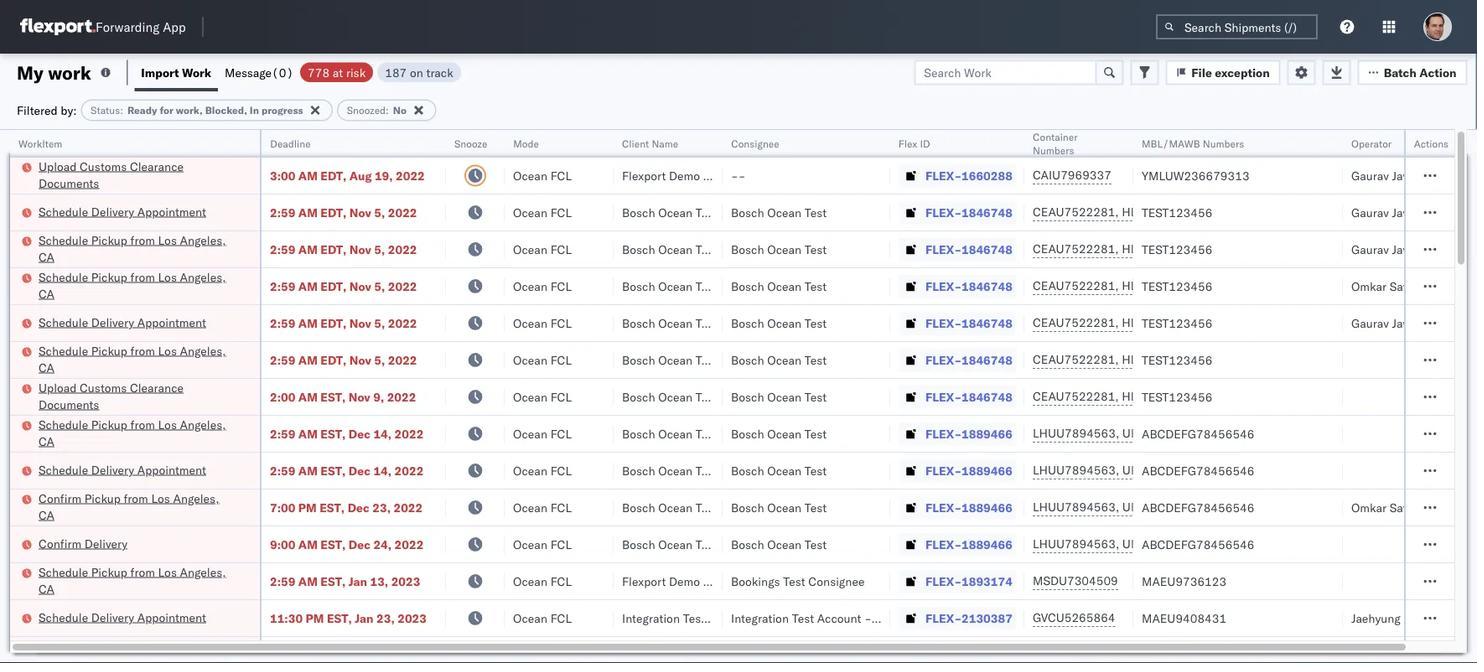 Task type: vqa. For each thing, say whether or not it's contained in the screenshot.


Task type: describe. For each thing, give the bounding box(es) containing it.
pickup for 2nd schedule pickup from los angeles, ca button from the bottom of the page
[[91, 417, 127, 432]]

2:59 am est, dec 14, 2022 for schedule delivery appointment
[[270, 463, 424, 478]]

fcl for upload customs clearance documents link associated with 3:00 am edt, aug 19, 2022
[[551, 168, 572, 183]]

2 fcl from the top
[[551, 205, 572, 220]]

schedule pickup from rotterdam, netherlands link
[[39, 638, 238, 664]]

11 fcl from the top
[[551, 537, 572, 552]]

consignee button
[[723, 133, 874, 150]]

angeles, for second schedule pickup from los angeles, ca button from the top
[[180, 270, 226, 284]]

filtered by:
[[17, 103, 77, 117]]

nov for 5th schedule pickup from los angeles, ca button from the bottom's schedule pickup from los angeles, ca link
[[350, 242, 371, 257]]

5 schedule pickup from los angeles, ca button from the top
[[39, 564, 238, 599]]

1 schedule pickup from los angeles, ca button from the top
[[39, 232, 238, 267]]

3 flex- from the top
[[926, 242, 962, 257]]

1 schedule delivery appointment button from the top
[[39, 203, 206, 222]]

workitem button
[[10, 133, 243, 150]]

flex-2130387
[[926, 611, 1013, 626]]

los for 5th schedule pickup from los angeles, ca button from the bottom
[[158, 233, 177, 247]]

name
[[652, 137, 679, 150]]

2 flex- from the top
[[926, 205, 962, 220]]

import work
[[141, 65, 211, 80]]

bookings test consignee
[[731, 574, 865, 589]]

flexport demo consignee for bookings
[[622, 574, 760, 589]]

1 test123456 from the top
[[1142, 205, 1213, 220]]

schedule delivery appointment link for 2:59 am edt, nov 5, 2022
[[39, 314, 206, 331]]

test123456 for second schedule pickup from los angeles, ca button from the top
[[1142, 279, 1213, 294]]

2 am from the top
[[298, 205, 318, 220]]

jan for 23,
[[355, 611, 374, 626]]

ocean fcl for 5th schedule pickup from los angeles, ca button from the bottom's schedule pickup from los angeles, ca link
[[513, 242, 572, 257]]

delivery for 11:30 pm est, jan 23, 2023
[[91, 610, 134, 625]]

msdu7304509
[[1033, 574, 1119, 588]]

ceau7522281, for 5th schedule pickup from los angeles, ca button from the bottom
[[1033, 242, 1120, 256]]

deadline button
[[262, 133, 429, 150]]

ocean fcl for 2nd schedule pickup from los angeles, ca button from the bottom of the page schedule pickup from los angeles, ca link
[[513, 427, 572, 441]]

ceau7522281, hlxu6269489, hlxu8034992 for second schedule pickup from los angeles, ca button from the top
[[1033, 278, 1294, 293]]

9,
[[373, 390, 384, 404]]

1 edt, from the top
[[321, 168, 347, 183]]

savant for lhuu7894563, uetu5238478
[[1391, 500, 1427, 515]]

gaurav jawla for schedule delivery appointment
[[1352, 316, 1422, 330]]

snoozed : no
[[347, 104, 407, 117]]

message
[[225, 65, 272, 80]]

consignee up integration
[[704, 574, 760, 589]]

flex-1846748 for second schedule pickup from los angeles, ca button from the top's schedule pickup from los angeles, ca link
[[926, 279, 1013, 294]]

ca for second schedule pickup from los angeles, ca button from the top's schedule pickup from los angeles, ca link
[[39, 286, 55, 301]]

deadline
[[270, 137, 311, 150]]

5, for 2:59 am edt, nov 5, 2022's schedule delivery appointment button
[[374, 316, 385, 330]]

delivery for 2:59 am est, dec 14, 2022
[[91, 463, 134, 477]]

Search Shipments (/) text field
[[1157, 14, 1319, 39]]

batch
[[1385, 65, 1418, 80]]

schedule delivery appointment for 2:59 am edt, nov 5, 2022
[[39, 315, 206, 330]]

batch action button
[[1359, 60, 1468, 85]]

4 flex-1846748 from the top
[[926, 316, 1013, 330]]

13 flex- from the top
[[926, 611, 962, 626]]

los for third schedule pickup from los angeles, ca button from the top of the page
[[158, 343, 177, 358]]

6 hlxu8034992 from the top
[[1211, 389, 1294, 404]]

4 lhuu7894563, uetu5238478 from the top
[[1033, 537, 1205, 552]]

11 resize handle column header from the left
[[1435, 130, 1455, 664]]

2:59 for 2:59 am edt, nov 5, 2022's schedule delivery appointment button
[[270, 316, 296, 330]]

2 schedule pickup from los angeles, ca button from the top
[[39, 269, 238, 304]]

est, for schedule delivery appointment button related to 11:30 pm est, jan 23, 2023
[[327, 611, 352, 626]]

2 ocean fcl from the top
[[513, 205, 572, 220]]

forwarding app
[[96, 19, 186, 35]]

for
[[160, 104, 174, 117]]

2:59 am est, jan 13, 2023
[[270, 574, 421, 589]]

lhuu7894563, for schedule delivery appointment
[[1033, 463, 1120, 478]]

6 ceau7522281, hlxu6269489, hlxu8034992 from the top
[[1033, 389, 1294, 404]]

from for confirm pickup from los angeles, ca link
[[124, 491, 148, 506]]

24,
[[374, 537, 392, 552]]

uetu5238478 for schedule pickup from los angeles, ca
[[1123, 426, 1205, 441]]

3:00
[[270, 168, 296, 183]]

1 schedule delivery appointment link from the top
[[39, 203, 206, 220]]

am for upload customs clearance documents link associated with 3:00 am edt, aug 19, 2022
[[298, 168, 318, 183]]

jawla for upload customs clearance documents
[[1393, 168, 1422, 183]]

flexport demo consignee for -
[[622, 168, 760, 183]]

11:30 pm est, jan 23, 2023
[[270, 611, 427, 626]]

--
[[731, 168, 746, 183]]

3:00 am edt, aug 19, 2022
[[270, 168, 425, 183]]

am for upload customs clearance documents link for 2:00 am est, nov 9, 2022
[[298, 390, 318, 404]]

1 flex- from the top
[[926, 168, 962, 183]]

am for schedule pickup from los angeles, ca link corresponding to first schedule pickup from los angeles, ca button from the bottom of the page
[[298, 574, 318, 589]]

9 flex- from the top
[[926, 463, 962, 478]]

los for first schedule pickup from los angeles, ca button from the bottom of the page
[[158, 565, 177, 580]]

mbl/mawb
[[1142, 137, 1201, 150]]

9:00 am est, dec 24, 2022
[[270, 537, 424, 552]]

fcl for confirm pickup from los angeles, ca link
[[551, 500, 572, 515]]

5 flex- from the top
[[926, 316, 962, 330]]

exception
[[1216, 65, 1271, 80]]

4 flex- from the top
[[926, 279, 962, 294]]

pm for 7:00
[[298, 500, 317, 515]]

abcdefg78456546 for confirm pickup from los angeles, ca
[[1142, 500, 1255, 515]]

schedule pickup from los angeles, ca for 2nd schedule pickup from los angeles, ca button from the bottom of the page schedule pickup from los angeles, ca link
[[39, 417, 226, 449]]

schedule pickup from los angeles, ca link for second schedule pickup from los angeles, ca button from the top
[[39, 269, 238, 302]]

8 flex- from the top
[[926, 427, 962, 441]]

mbl/mawb numbers
[[1142, 137, 1245, 150]]

ocean fcl for second schedule pickup from los angeles, ca button from the top's schedule pickup from los angeles, ca link
[[513, 279, 572, 294]]

4 1889466 from the top
[[962, 537, 1013, 552]]

am for 2:59 am edt, nov 5, 2022's schedule delivery appointment link
[[298, 316, 318, 330]]

from for 5th schedule pickup from los angeles, ca button from the bottom's schedule pickup from los angeles, ca link
[[130, 233, 155, 247]]

jaehyung choi - test or
[[1352, 611, 1478, 626]]

at
[[333, 65, 343, 80]]

2:59 for 5th schedule pickup from los angeles, ca button from the bottom
[[270, 242, 296, 257]]

confirm delivery button
[[39, 536, 128, 554]]

flex
[[899, 137, 918, 150]]

upload customs clearance documents for 2:00 am est, nov 9, 2022
[[39, 380, 184, 412]]

778
[[308, 65, 330, 80]]

client name
[[622, 137, 679, 150]]

ceau7522281, for 2:59 am edt, nov 5, 2022's schedule delivery appointment button
[[1033, 315, 1120, 330]]

aug
[[350, 168, 372, 183]]

1 2:59 from the top
[[270, 205, 296, 220]]

lhuu7894563, for confirm pickup from los angeles, ca
[[1033, 500, 1120, 515]]

schedule delivery appointment link for 11:30 pm est, jan 23, 2023
[[39, 609, 206, 626]]

2130387
[[962, 611, 1013, 626]]

rotterdam,
[[158, 639, 218, 653]]

work
[[48, 61, 91, 84]]

karl
[[875, 611, 897, 626]]

schedule for second schedule pickup from los angeles, ca button from the top
[[39, 270, 88, 284]]

in
[[250, 104, 259, 117]]

ocean fcl for upload customs clearance documents link associated with 3:00 am edt, aug 19, 2022
[[513, 168, 572, 183]]

1 hlxu6269489, from the top
[[1123, 205, 1208, 219]]

schedule pickup from los angeles, ca for third schedule pickup from los angeles, ca button from the top of the page's schedule pickup from los angeles, ca link
[[39, 343, 226, 375]]

forwarding
[[96, 19, 160, 35]]

choi
[[1405, 611, 1429, 626]]

flex-1660288
[[926, 168, 1013, 183]]

1 2:59 am edt, nov 5, 2022 from the top
[[270, 205, 417, 220]]

lagerfeld
[[900, 611, 950, 626]]

ceau7522281, for third schedule pickup from los angeles, ca button from the top of the page
[[1033, 352, 1120, 367]]

maeu9736123
[[1142, 574, 1227, 589]]

(0)
[[272, 65, 294, 80]]

fcl for 2:59 am est, dec 14, 2022's schedule delivery appointment link
[[551, 463, 572, 478]]

flexport. image
[[20, 18, 96, 35]]

ymluw236679313
[[1142, 168, 1250, 183]]

by:
[[61, 103, 77, 117]]

hlxu6269489, for 5th schedule pickup from los angeles, ca button from the bottom's schedule pickup from los angeles, ca link
[[1123, 242, 1208, 256]]

app
[[163, 19, 186, 35]]

13,
[[370, 574, 389, 589]]

3 resize handle column header from the left
[[485, 130, 505, 664]]

flex-1889466 for schedule delivery appointment
[[926, 463, 1013, 478]]

2 gaurav from the top
[[1352, 205, 1390, 220]]

4 abcdefg78456546 from the top
[[1142, 537, 1255, 552]]

operator
[[1352, 137, 1393, 150]]

hlxu8034992 for second schedule pickup from los angeles, ca button from the top
[[1211, 278, 1294, 293]]

2:59 am edt, nov 5, 2022 for 5th schedule pickup from los angeles, ca button from the bottom
[[270, 242, 417, 257]]

11 ocean fcl from the top
[[513, 537, 572, 552]]

4 hlxu6269489, from the top
[[1123, 315, 1208, 330]]

or
[[1468, 611, 1478, 626]]

risk
[[346, 65, 366, 80]]

workitem
[[18, 137, 62, 150]]

1 hlxu8034992 from the top
[[1211, 205, 1294, 219]]

maeu9408431
[[1142, 611, 1227, 626]]

11 flex- from the top
[[926, 537, 962, 552]]

2:59 am edt, nov 5, 2022 for third schedule pickup from los angeles, ca button from the top of the page
[[270, 353, 417, 367]]

nov for third schedule pickup from los angeles, ca button from the top of the page's schedule pickup from los angeles, ca link
[[350, 353, 371, 367]]

am for second schedule pickup from los angeles, ca button from the top's schedule pickup from los angeles, ca link
[[298, 279, 318, 294]]

4 lhuu7894563, from the top
[[1033, 537, 1120, 552]]

documents for 3:00
[[39, 176, 99, 190]]

fcl for 5th schedule pickup from los angeles, ca button from the bottom's schedule pickup from los angeles, ca link
[[551, 242, 572, 257]]

est, for first schedule pickup from los angeles, ca button from the bottom of the page
[[321, 574, 346, 589]]

1 ceau7522281, from the top
[[1033, 205, 1120, 219]]

los for confirm pickup from los angeles, ca button at the left bottom
[[151, 491, 170, 506]]

1 1846748 from the top
[[962, 205, 1013, 220]]

from for schedule pickup from rotterdam, netherlands "link"
[[130, 639, 155, 653]]

1 5, from the top
[[374, 205, 385, 220]]

2 edt, from the top
[[321, 205, 347, 220]]

jawla for schedule pickup from los angeles, ca
[[1393, 242, 1422, 257]]

work,
[[176, 104, 203, 117]]

ocean fcl for confirm pickup from los angeles, ca link
[[513, 500, 572, 515]]

lhuu7894563, for schedule pickup from los angeles, ca
[[1033, 426, 1120, 441]]

confirm pickup from los angeles, ca button
[[39, 490, 238, 526]]

1 schedule delivery appointment from the top
[[39, 204, 206, 219]]

ready
[[127, 104, 157, 117]]

confirm delivery
[[39, 536, 128, 551]]

client name button
[[614, 133, 706, 150]]

4 1846748 from the top
[[962, 316, 1013, 330]]

on
[[410, 65, 423, 80]]

track
[[426, 65, 454, 80]]

consignee inside button
[[731, 137, 780, 150]]

schedule pickup from los angeles, ca for 5th schedule pickup from los angeles, ca button from the bottom's schedule pickup from los angeles, ca link
[[39, 233, 226, 264]]

schedule for first schedule delivery appointment button from the top
[[39, 204, 88, 219]]

confirm delivery link
[[39, 536, 128, 552]]

customs for 2:00 am est, nov 9, 2022
[[80, 380, 127, 395]]

2 gaurav jawla from the top
[[1352, 205, 1422, 220]]

1660288
[[962, 168, 1013, 183]]

1 appointment from the top
[[137, 204, 206, 219]]

10 resize handle column header from the left
[[1433, 130, 1453, 664]]

4 schedule pickup from los angeles, ca button from the top
[[39, 416, 238, 452]]

status
[[91, 104, 120, 117]]

angeles, for confirm pickup from los angeles, ca button at the left bottom
[[173, 491, 219, 506]]

batch action
[[1385, 65, 1457, 80]]

caiu7969337
[[1033, 168, 1112, 182]]

numbers for container numbers
[[1033, 144, 1075, 156]]

uetu5238478 for schedule delivery appointment
[[1123, 463, 1205, 478]]

flex-1889466 for schedule pickup from los angeles, ca
[[926, 427, 1013, 441]]

2:00 am est, nov 9, 2022
[[270, 390, 416, 404]]

6 flex- from the top
[[926, 353, 962, 367]]

4 uetu5238478 from the top
[[1123, 537, 1205, 552]]

19,
[[375, 168, 393, 183]]

flex id button
[[891, 133, 1008, 150]]

upload for 3:00 am edt, aug 19, 2022
[[39, 159, 77, 174]]

7 flex- from the top
[[926, 390, 962, 404]]

appointment for 2:59 am edt, nov 5, 2022
[[137, 315, 206, 330]]

actions
[[1415, 137, 1450, 150]]

nov for second schedule pickup from los angeles, ca button from the top's schedule pickup from los angeles, ca link
[[350, 279, 371, 294]]

2 jawla from the top
[[1393, 205, 1422, 220]]

omkar for ceau7522281, hlxu6269489, hlxu8034992
[[1352, 279, 1387, 294]]

abcdefg78456546 for schedule delivery appointment
[[1142, 463, 1255, 478]]

12 flex- from the top
[[926, 574, 962, 589]]

778 at risk
[[308, 65, 366, 80]]

est, for schedule delivery appointment button associated with 2:59 am est, dec 14, 2022
[[321, 463, 346, 478]]

hlxu6269489, for upload customs clearance documents link for 2:00 am est, nov 9, 2022
[[1123, 389, 1208, 404]]

187
[[385, 65, 407, 80]]

work
[[182, 65, 211, 80]]

schedule delivery appointment button for 11:30 pm est, jan 23, 2023
[[39, 609, 206, 628]]



Task type: locate. For each thing, give the bounding box(es) containing it.
3 schedule delivery appointment from the top
[[39, 463, 206, 477]]

6 1846748 from the top
[[962, 390, 1013, 404]]

confirm inside confirm pickup from los angeles, ca
[[39, 491, 81, 506]]

flex-1846748 for upload customs clearance documents link for 2:00 am est, nov 9, 2022
[[926, 390, 1013, 404]]

omkar savant
[[1352, 279, 1427, 294], [1352, 500, 1427, 515]]

schedule pickup from los angeles, ca link for 5th schedule pickup from los angeles, ca button from the bottom
[[39, 232, 238, 265]]

resize handle column header
[[240, 130, 260, 664], [426, 130, 446, 664], [485, 130, 505, 664], [594, 130, 614, 664], [703, 130, 723, 664], [871, 130, 891, 664], [1005, 130, 1025, 664], [1114, 130, 1134, 664], [1324, 130, 1344, 664], [1433, 130, 1453, 664], [1435, 130, 1455, 664]]

edt, for second schedule pickup from los angeles, ca button from the top
[[321, 279, 347, 294]]

4 edt, from the top
[[321, 279, 347, 294]]

:
[[120, 104, 123, 117], [386, 104, 389, 117]]

1 vertical spatial confirm
[[39, 536, 81, 551]]

import work button
[[135, 54, 218, 91]]

1 vertical spatial 2:59 am est, dec 14, 2022
[[270, 463, 424, 478]]

from inside confirm pickup from los angeles, ca
[[124, 491, 148, 506]]

flexport demo consignee up integration
[[622, 574, 760, 589]]

account
[[818, 611, 862, 626]]

2 5, from the top
[[374, 242, 385, 257]]

1 vertical spatial upload
[[39, 380, 77, 395]]

6 fcl from the top
[[551, 353, 572, 367]]

0 vertical spatial demo
[[669, 168, 700, 183]]

los inside confirm pickup from los angeles, ca
[[151, 491, 170, 506]]

12 fcl from the top
[[551, 574, 572, 589]]

1 gaurav jawla from the top
[[1352, 168, 1422, 183]]

1 vertical spatial omkar savant
[[1352, 500, 1427, 515]]

bookings
[[731, 574, 781, 589]]

los for second schedule pickup from los angeles, ca button from the top
[[158, 270, 177, 284]]

5 ocean fcl from the top
[[513, 316, 572, 330]]

Search Work text field
[[915, 60, 1097, 85]]

2:59
[[270, 205, 296, 220], [270, 242, 296, 257], [270, 279, 296, 294], [270, 316, 296, 330], [270, 353, 296, 367], [270, 427, 296, 441], [270, 463, 296, 478], [270, 574, 296, 589]]

message (0)
[[225, 65, 294, 80]]

0 vertical spatial flexport demo consignee
[[622, 168, 760, 183]]

resize handle column header for workitem
[[240, 130, 260, 664]]

1 customs from the top
[[80, 159, 127, 174]]

4 appointment from the top
[[137, 610, 206, 625]]

3 flex-1889466 from the top
[[926, 500, 1013, 515]]

schedule for 2:59 am edt, nov 5, 2022's schedule delivery appointment button
[[39, 315, 88, 330]]

los for 2nd schedule pickup from los angeles, ca button from the bottom of the page
[[158, 417, 177, 432]]

4 schedule delivery appointment from the top
[[39, 610, 206, 625]]

8 ocean fcl from the top
[[513, 427, 572, 441]]

7 schedule from the top
[[39, 463, 88, 477]]

0 vertical spatial confirm
[[39, 491, 81, 506]]

integration
[[731, 611, 789, 626]]

no
[[393, 104, 407, 117]]

progress
[[262, 104, 303, 117]]

23, for 2023
[[377, 611, 395, 626]]

dec down 2:00 am est, nov 9, 2022
[[349, 427, 371, 441]]

resize handle column header for flex id
[[1005, 130, 1025, 664]]

1 omkar savant from the top
[[1352, 279, 1427, 294]]

clearance for 3:00 am edt, aug 19, 2022
[[130, 159, 184, 174]]

schedule pickup from rotterdam, netherlands button
[[39, 638, 238, 664]]

ceau7522281, hlxu6269489, hlxu8034992
[[1033, 205, 1294, 219], [1033, 242, 1294, 256], [1033, 278, 1294, 293], [1033, 315, 1294, 330], [1033, 352, 1294, 367], [1033, 389, 1294, 404]]

dec for schedule delivery appointment
[[349, 463, 371, 478]]

upload customs clearance documents link for 3:00 am edt, aug 19, 2022
[[39, 158, 238, 192]]

1 resize handle column header from the left
[[240, 130, 260, 664]]

1846748 for 5th schedule pickup from los angeles, ca button from the bottom's schedule pickup from los angeles, ca link
[[962, 242, 1013, 257]]

2023 down 2:59 am est, jan 13, 2023 at the left bottom of the page
[[398, 611, 427, 626]]

0 horizontal spatial numbers
[[1033, 144, 1075, 156]]

schedule pickup from los angeles, ca
[[39, 233, 226, 264], [39, 270, 226, 301], [39, 343, 226, 375], [39, 417, 226, 449], [39, 565, 226, 596]]

3 am from the top
[[298, 242, 318, 257]]

test123456 for 2:00 am est, nov 9, 2022 upload customs clearance documents button
[[1142, 390, 1213, 404]]

demo down "name"
[[669, 168, 700, 183]]

jan down 13, on the left
[[355, 611, 374, 626]]

5 ca from the top
[[39, 508, 55, 523]]

confirm pickup from los angeles, ca link
[[39, 490, 238, 524]]

3 gaurav jawla from the top
[[1352, 242, 1422, 257]]

test123456 for 5th schedule pickup from los angeles, ca button from the bottom
[[1142, 242, 1213, 257]]

2:59 am est, dec 14, 2022 down 2:00 am est, nov 9, 2022
[[270, 427, 424, 441]]

0 vertical spatial jan
[[349, 574, 367, 589]]

numbers for mbl/mawb numbers
[[1203, 137, 1245, 150]]

0 vertical spatial upload customs clearance documents
[[39, 159, 184, 190]]

consignee up --
[[731, 137, 780, 150]]

11:30
[[270, 611, 303, 626]]

pickup for third schedule pickup from los angeles, ca button from the top of the page
[[91, 343, 127, 358]]

flex-2130387 button
[[899, 607, 1017, 630], [899, 607, 1017, 630]]

2 2:59 am est, dec 14, 2022 from the top
[[270, 463, 424, 478]]

2:59 for first schedule pickup from los angeles, ca button from the bottom of the page
[[270, 574, 296, 589]]

schedule pickup from los angeles, ca link
[[39, 232, 238, 265], [39, 269, 238, 302], [39, 343, 238, 376], [39, 416, 238, 450], [39, 564, 238, 598]]

pm for 11:30
[[306, 611, 324, 626]]

1 vertical spatial 2023
[[398, 611, 427, 626]]

from for second schedule pickup from los angeles, ca button from the top's schedule pickup from los angeles, ca link
[[130, 270, 155, 284]]

mbl/mawb numbers button
[[1134, 133, 1327, 150]]

clearance for 2:00 am est, nov 9, 2022
[[130, 380, 184, 395]]

1 vertical spatial 14,
[[374, 463, 392, 478]]

2 savant from the top
[[1391, 500, 1427, 515]]

est, down the 9:00 am est, dec 24, 2022
[[321, 574, 346, 589]]

est, up 2:59 am est, jan 13, 2023 at the left bottom of the page
[[321, 537, 346, 552]]

abcdefg78456546 for schedule pickup from los angeles, ca
[[1142, 427, 1255, 441]]

bosch ocean test
[[622, 205, 718, 220], [731, 205, 827, 220], [622, 242, 718, 257], [731, 242, 827, 257], [622, 279, 718, 294], [731, 279, 827, 294], [622, 316, 718, 330], [731, 316, 827, 330], [622, 353, 718, 367], [731, 353, 827, 367], [622, 390, 718, 404], [731, 390, 827, 404], [622, 427, 718, 441], [731, 427, 827, 441], [622, 463, 718, 478], [731, 463, 827, 478], [622, 500, 718, 515], [731, 500, 827, 515], [622, 537, 718, 552], [731, 537, 827, 552]]

uetu5238478 for confirm pickup from los angeles, ca
[[1123, 500, 1205, 515]]

fcl
[[551, 168, 572, 183], [551, 205, 572, 220], [551, 242, 572, 257], [551, 279, 572, 294], [551, 316, 572, 330], [551, 353, 572, 367], [551, 390, 572, 404], [551, 427, 572, 441], [551, 463, 572, 478], [551, 500, 572, 515], [551, 537, 572, 552], [551, 574, 572, 589], [551, 611, 572, 626]]

5 hlxu8034992 from the top
[[1211, 352, 1294, 367]]

blocked,
[[205, 104, 247, 117]]

schedule pickup from los angeles, ca link for 2nd schedule pickup from los angeles, ca button from the bottom of the page
[[39, 416, 238, 450]]

2 2:59 am edt, nov 5, 2022 from the top
[[270, 242, 417, 257]]

1 flex-1846748 from the top
[[926, 205, 1013, 220]]

upload for 2:00 am est, nov 9, 2022
[[39, 380, 77, 395]]

flexport demo consignee down "name"
[[622, 168, 760, 183]]

1 ocean fcl from the top
[[513, 168, 572, 183]]

jan left 13, on the left
[[349, 574, 367, 589]]

3 ceau7522281, hlxu6269489, hlxu8034992 from the top
[[1033, 278, 1294, 293]]

schedule delivery appointment for 11:30 pm est, jan 23, 2023
[[39, 610, 206, 625]]

container numbers
[[1033, 130, 1078, 156]]

est, up the 9:00 am est, dec 24, 2022
[[320, 500, 345, 515]]

4 gaurav jawla from the top
[[1352, 316, 1422, 330]]

upload
[[39, 159, 77, 174], [39, 380, 77, 395]]

4 schedule pickup from los angeles, ca from the top
[[39, 417, 226, 449]]

23, for 2022
[[373, 500, 391, 515]]

gaurav for upload customs clearance documents
[[1352, 168, 1390, 183]]

angeles, for first schedule pickup from los angeles, ca button from the bottom of the page
[[180, 565, 226, 580]]

gaurav
[[1352, 168, 1390, 183], [1352, 205, 1390, 220], [1352, 242, 1390, 257], [1352, 316, 1390, 330]]

est, down 2:00 am est, nov 9, 2022
[[321, 427, 346, 441]]

-
[[731, 168, 739, 183], [739, 168, 746, 183], [865, 611, 872, 626], [1432, 611, 1440, 626]]

23, down 13, on the left
[[377, 611, 395, 626]]

1 lhuu7894563, uetu5238478 from the top
[[1033, 426, 1205, 441]]

1846748 for upload customs clearance documents link for 2:00 am est, nov 9, 2022
[[962, 390, 1013, 404]]

schedule delivery appointment link for 2:59 am est, dec 14, 2022
[[39, 462, 206, 479]]

2 lhuu7894563, uetu5238478 from the top
[[1033, 463, 1205, 478]]

10 am from the top
[[298, 537, 318, 552]]

flexport for bookings test consignee
[[622, 574, 666, 589]]

customs for 3:00 am edt, aug 19, 2022
[[80, 159, 127, 174]]

flex-1889466 button
[[899, 422, 1017, 446], [899, 422, 1017, 446], [899, 459, 1017, 483], [899, 459, 1017, 483], [899, 496, 1017, 520], [899, 496, 1017, 520], [899, 533, 1017, 557], [899, 533, 1017, 557]]

pm
[[298, 500, 317, 515], [306, 611, 324, 626]]

flex id
[[899, 137, 931, 150]]

flex-
[[926, 168, 962, 183], [926, 205, 962, 220], [926, 242, 962, 257], [926, 279, 962, 294], [926, 316, 962, 330], [926, 353, 962, 367], [926, 390, 962, 404], [926, 427, 962, 441], [926, 463, 962, 478], [926, 500, 962, 515], [926, 537, 962, 552], [926, 574, 962, 589], [926, 611, 962, 626]]

omkar for lhuu7894563, uetu5238478
[[1352, 500, 1387, 515]]

import
[[141, 65, 179, 80]]

1 vertical spatial demo
[[669, 574, 700, 589]]

schedule delivery appointment button for 2:59 am est, dec 14, 2022
[[39, 462, 206, 480]]

numbers up the 'ymluw236679313'
[[1203, 137, 1245, 150]]

23, up the 24,
[[373, 500, 391, 515]]

angeles, inside confirm pickup from los angeles, ca
[[173, 491, 219, 506]]

snoozed
[[347, 104, 386, 117]]

confirm pickup from los angeles, ca
[[39, 491, 219, 523]]

0 vertical spatial omkar savant
[[1352, 279, 1427, 294]]

gaurav jawla for upload customs clearance documents
[[1352, 168, 1422, 183]]

3 abcdefg78456546 from the top
[[1142, 500, 1255, 515]]

confirm up "confirm delivery"
[[39, 491, 81, 506]]

0 vertical spatial customs
[[80, 159, 127, 174]]

187 on track
[[385, 65, 454, 80]]

4 2:59 from the top
[[270, 316, 296, 330]]

file
[[1192, 65, 1213, 80]]

fcl for second schedule pickup from los angeles, ca button from the top's schedule pickup from los angeles, ca link
[[551, 279, 572, 294]]

schedule for schedule pickup from rotterdam, netherlands 'button'
[[39, 639, 88, 653]]

1 horizontal spatial :
[[386, 104, 389, 117]]

1 vertical spatial customs
[[80, 380, 127, 395]]

ca inside confirm pickup from los angeles, ca
[[39, 508, 55, 523]]

5 hlxu6269489, from the top
[[1123, 352, 1208, 367]]

from for 2nd schedule pickup from los angeles, ca button from the bottom of the page schedule pickup from los angeles, ca link
[[130, 417, 155, 432]]

0 vertical spatial 2023
[[391, 574, 421, 589]]

2:59 for second schedule pickup from los angeles, ca button from the top
[[270, 279, 296, 294]]

5 am from the top
[[298, 316, 318, 330]]

14, up 7:00 pm est, dec 23, 2022
[[374, 463, 392, 478]]

2 upload customs clearance documents from the top
[[39, 380, 184, 412]]

lhuu7894563, uetu5238478
[[1033, 426, 1205, 441], [1033, 463, 1205, 478], [1033, 500, 1205, 515], [1033, 537, 1205, 552]]

lhuu7894563, uetu5238478 for schedule pickup from los angeles, ca
[[1033, 426, 1205, 441]]

2 1889466 from the top
[[962, 463, 1013, 478]]

gaurav for schedule delivery appointment
[[1352, 316, 1390, 330]]

4 resize handle column header from the left
[[594, 130, 614, 664]]

from
[[130, 233, 155, 247], [130, 270, 155, 284], [130, 343, 155, 358], [130, 417, 155, 432], [124, 491, 148, 506], [130, 565, 155, 580], [130, 639, 155, 653]]

2 upload from the top
[[39, 380, 77, 395]]

test123456 for 2:59 am edt, nov 5, 2022's schedule delivery appointment button
[[1142, 316, 1213, 330]]

id
[[921, 137, 931, 150]]

schedule pickup from rotterdam, netherlands
[[39, 639, 218, 664]]

7 ocean fcl from the top
[[513, 390, 572, 404]]

schedule inside schedule pickup from rotterdam, netherlands
[[39, 639, 88, 653]]

ceau7522281,
[[1033, 205, 1120, 219], [1033, 242, 1120, 256], [1033, 278, 1120, 293], [1033, 315, 1120, 330], [1033, 352, 1120, 367], [1033, 389, 1120, 404]]

1846748
[[962, 205, 1013, 220], [962, 242, 1013, 257], [962, 279, 1013, 294], [962, 316, 1013, 330], [962, 353, 1013, 367], [962, 390, 1013, 404]]

1 upload from the top
[[39, 159, 77, 174]]

2 schedule delivery appointment link from the top
[[39, 314, 206, 331]]

2023
[[391, 574, 421, 589], [398, 611, 427, 626]]

1 schedule from the top
[[39, 204, 88, 219]]

5 fcl from the top
[[551, 316, 572, 330]]

schedule for schedule delivery appointment button related to 11:30 pm est, jan 23, 2023
[[39, 610, 88, 625]]

pm right 11:30 at the bottom left of the page
[[306, 611, 324, 626]]

5 2:59 from the top
[[270, 353, 296, 367]]

1 vertical spatial savant
[[1391, 500, 1427, 515]]

2 hlxu8034992 from the top
[[1211, 242, 1294, 256]]

flexport for --
[[622, 168, 666, 183]]

ca for confirm pickup from los angeles, ca link
[[39, 508, 55, 523]]

0 vertical spatial pm
[[298, 500, 317, 515]]

lhuu7894563, uetu5238478 for confirm pickup from los angeles, ca
[[1033, 500, 1205, 515]]

test
[[696, 205, 718, 220], [805, 205, 827, 220], [696, 242, 718, 257], [805, 242, 827, 257], [696, 279, 718, 294], [805, 279, 827, 294], [696, 316, 718, 330], [805, 316, 827, 330], [696, 353, 718, 367], [805, 353, 827, 367], [696, 390, 718, 404], [805, 390, 827, 404], [696, 427, 718, 441], [805, 427, 827, 441], [696, 463, 718, 478], [805, 463, 827, 478], [696, 500, 718, 515], [805, 500, 827, 515], [696, 537, 718, 552], [805, 537, 827, 552], [784, 574, 806, 589], [792, 611, 815, 626], [1443, 611, 1465, 626]]

9 ocean fcl from the top
[[513, 463, 572, 478]]

2023 for 2:59 am est, jan 13, 2023
[[391, 574, 421, 589]]

hlxu8034992
[[1211, 205, 1294, 219], [1211, 242, 1294, 256], [1211, 278, 1294, 293], [1211, 315, 1294, 330], [1211, 352, 1294, 367], [1211, 389, 1294, 404]]

jan
[[349, 574, 367, 589], [355, 611, 374, 626]]

5 flex-1846748 from the top
[[926, 353, 1013, 367]]

est, down 2:59 am est, jan 13, 2023 at the left bottom of the page
[[327, 611, 352, 626]]

0 vertical spatial upload customs clearance documents button
[[39, 158, 238, 193]]

numbers down container
[[1033, 144, 1075, 156]]

1 vertical spatial 23,
[[377, 611, 395, 626]]

documents
[[39, 176, 99, 190], [39, 397, 99, 412]]

5 ceau7522281, from the top
[[1033, 352, 1120, 367]]

forwarding app link
[[20, 18, 186, 35]]

flex-1846748 button
[[899, 201, 1017, 224], [899, 201, 1017, 224], [899, 238, 1017, 261], [899, 238, 1017, 261], [899, 275, 1017, 298], [899, 275, 1017, 298], [899, 312, 1017, 335], [899, 312, 1017, 335], [899, 349, 1017, 372], [899, 349, 1017, 372], [899, 385, 1017, 409], [899, 385, 1017, 409]]

6 ocean fcl from the top
[[513, 353, 572, 367]]

3 schedule from the top
[[39, 270, 88, 284]]

mode
[[513, 137, 539, 150]]

appointment for 2:59 am est, dec 14, 2022
[[137, 463, 206, 477]]

omkar savant for lhuu7894563, uetu5238478
[[1352, 500, 1427, 515]]

7 resize handle column header from the left
[[1005, 130, 1025, 664]]

my
[[17, 61, 43, 84]]

0 horizontal spatial :
[[120, 104, 123, 117]]

1 vertical spatial flexport
[[622, 574, 666, 589]]

ceau7522281, for second schedule pickup from los angeles, ca button from the top
[[1033, 278, 1120, 293]]

8 fcl from the top
[[551, 427, 572, 441]]

ca
[[39, 250, 55, 264], [39, 286, 55, 301], [39, 360, 55, 375], [39, 434, 55, 449], [39, 508, 55, 523], [39, 582, 55, 596]]

6 edt, from the top
[[321, 353, 347, 367]]

5 2:59 am edt, nov 5, 2022 from the top
[[270, 353, 417, 367]]

action
[[1420, 65, 1457, 80]]

2 14, from the top
[[374, 463, 392, 478]]

0 vertical spatial documents
[[39, 176, 99, 190]]

angeles, for third schedule pickup from los angeles, ca button from the top of the page
[[180, 343, 226, 358]]

0 vertical spatial 2:59 am est, dec 14, 2022
[[270, 427, 424, 441]]

demo left bookings
[[669, 574, 700, 589]]

lhuu7894563, uetu5238478 for schedule delivery appointment
[[1033, 463, 1205, 478]]

2:00
[[270, 390, 296, 404]]

my work
[[17, 61, 91, 84]]

confirm inside confirm delivery link
[[39, 536, 81, 551]]

0 vertical spatial flexport
[[622, 168, 666, 183]]

8 resize handle column header from the left
[[1114, 130, 1134, 664]]

bosch
[[622, 205, 656, 220], [731, 205, 765, 220], [622, 242, 656, 257], [731, 242, 765, 257], [622, 279, 656, 294], [731, 279, 765, 294], [622, 316, 656, 330], [731, 316, 765, 330], [622, 353, 656, 367], [731, 353, 765, 367], [622, 390, 656, 404], [731, 390, 765, 404], [622, 427, 656, 441], [731, 427, 765, 441], [622, 463, 656, 478], [731, 463, 765, 478], [622, 500, 656, 515], [731, 500, 765, 515], [622, 537, 656, 552], [731, 537, 765, 552]]

1 vertical spatial omkar
[[1352, 500, 1387, 515]]

0 vertical spatial savant
[[1391, 279, 1427, 294]]

gaurav jawla for schedule pickup from los angeles, ca
[[1352, 242, 1422, 257]]

4 ca from the top
[[39, 434, 55, 449]]

6 am from the top
[[298, 353, 318, 367]]

2023 right 13, on the left
[[391, 574, 421, 589]]

from inside schedule pickup from rotterdam, netherlands
[[130, 639, 155, 653]]

10 fcl from the top
[[551, 500, 572, 515]]

1 horizontal spatial numbers
[[1203, 137, 1245, 150]]

pickup inside confirm pickup from los angeles, ca
[[84, 491, 121, 506]]

0 vertical spatial 14,
[[374, 427, 392, 441]]

3 fcl from the top
[[551, 242, 572, 257]]

9:00
[[270, 537, 296, 552]]

2:59 am est, dec 14, 2022 up 7:00 pm est, dec 23, 2022
[[270, 463, 424, 478]]

4 flex-1889466 from the top
[[926, 537, 1013, 552]]

1 vertical spatial flexport demo consignee
[[622, 574, 760, 589]]

: left ready
[[120, 104, 123, 117]]

1846748 for second schedule pickup from los angeles, ca button from the top's schedule pickup from los angeles, ca link
[[962, 279, 1013, 294]]

file exception button
[[1166, 60, 1281, 85], [1166, 60, 1281, 85]]

delivery for 2:59 am edt, nov 5, 2022
[[91, 315, 134, 330]]

3 ceau7522281, from the top
[[1033, 278, 1120, 293]]

status : ready for work, blocked, in progress
[[91, 104, 303, 117]]

hlxu6269489, for second schedule pickup from los angeles, ca button from the top's schedule pickup from los angeles, ca link
[[1123, 278, 1208, 293]]

from for third schedule pickup from los angeles, ca button from the top of the page's schedule pickup from los angeles, ca link
[[130, 343, 155, 358]]

pm right 7:00
[[298, 500, 317, 515]]

3 schedule pickup from los angeles, ca button from the top
[[39, 343, 238, 378]]

dec up the 9:00 am est, dec 24, 2022
[[348, 500, 370, 515]]

4 fcl from the top
[[551, 279, 572, 294]]

confirm for confirm delivery
[[39, 536, 81, 551]]

schedule pickup from los angeles, ca link for third schedule pickup from los angeles, ca button from the top of the page
[[39, 343, 238, 376]]

upload customs clearance documents button for 2:00 am est, nov 9, 2022
[[39, 380, 238, 415]]

1 1889466 from the top
[[962, 427, 1013, 441]]

0 vertical spatial clearance
[[130, 159, 184, 174]]

appointment
[[137, 204, 206, 219], [137, 315, 206, 330], [137, 463, 206, 477], [137, 610, 206, 625]]

container
[[1033, 130, 1078, 143]]

1 ceau7522281, hlxu6269489, hlxu8034992 from the top
[[1033, 205, 1294, 219]]

consignee up account
[[809, 574, 865, 589]]

5 test123456 from the top
[[1142, 353, 1213, 367]]

mode button
[[505, 133, 597, 150]]

gvcu5265864
[[1033, 611, 1116, 625]]

upload customs clearance documents button for 3:00 am edt, aug 19, 2022
[[39, 158, 238, 193]]

am for 2nd schedule pickup from los angeles, ca button from the bottom of the page schedule pickup from los angeles, ca link
[[298, 427, 318, 441]]

flex-1893174 button
[[899, 570, 1017, 593], [899, 570, 1017, 593]]

2:59 for 2nd schedule pickup from los angeles, ca button from the bottom of the page
[[270, 427, 296, 441]]

filtered
[[17, 103, 58, 117]]

edt, for 2:59 am edt, nov 5, 2022's schedule delivery appointment button
[[321, 316, 347, 330]]

1 : from the left
[[120, 104, 123, 117]]

dec up 7:00 pm est, dec 23, 2022
[[349, 463, 371, 478]]

pickup for first schedule pickup from los angeles, ca button from the bottom of the page
[[91, 565, 127, 580]]

snooze
[[455, 137, 488, 150]]

dec
[[349, 427, 371, 441], [349, 463, 371, 478], [348, 500, 370, 515], [349, 537, 371, 552]]

schedule for 2nd schedule pickup from los angeles, ca button from the bottom of the page
[[39, 417, 88, 432]]

1 vertical spatial jan
[[355, 611, 374, 626]]

schedule pickup from los angeles, ca button
[[39, 232, 238, 267], [39, 269, 238, 304], [39, 343, 238, 378], [39, 416, 238, 452], [39, 564, 238, 599]]

1 lhuu7894563, from the top
[[1033, 426, 1120, 441]]

1 vertical spatial clearance
[[130, 380, 184, 395]]

hlxu8034992 for third schedule pickup from los angeles, ca button from the top of the page
[[1211, 352, 1294, 367]]

1 vertical spatial upload customs clearance documents
[[39, 380, 184, 412]]

nov for upload customs clearance documents link for 2:00 am est, nov 9, 2022
[[349, 390, 371, 404]]

client
[[622, 137, 650, 150]]

3 appointment from the top
[[137, 463, 206, 477]]

angeles, for 5th schedule pickup from los angeles, ca button from the bottom
[[180, 233, 226, 247]]

4 schedule from the top
[[39, 315, 88, 330]]

1893174
[[962, 574, 1013, 589]]

consignee down consignee button
[[704, 168, 760, 183]]

est,
[[321, 390, 346, 404], [321, 427, 346, 441], [321, 463, 346, 478], [320, 500, 345, 515], [321, 537, 346, 552], [321, 574, 346, 589], [327, 611, 352, 626]]

1 vertical spatial upload customs clearance documents link
[[39, 380, 238, 413]]

pickup inside schedule pickup from rotterdam, netherlands
[[91, 639, 127, 653]]

14, for schedule delivery appointment
[[374, 463, 392, 478]]

1 ca from the top
[[39, 250, 55, 264]]

4 schedule pickup from los angeles, ca link from the top
[[39, 416, 238, 450]]

0 vertical spatial omkar
[[1352, 279, 1387, 294]]

numbers inside container numbers
[[1033, 144, 1075, 156]]

1 vertical spatial documents
[[39, 397, 99, 412]]

0 vertical spatial upload customs clearance documents link
[[39, 158, 238, 192]]

5 5, from the top
[[374, 353, 385, 367]]

7:00 pm est, dec 23, 2022
[[270, 500, 423, 515]]

uetu5238478
[[1123, 426, 1205, 441], [1123, 463, 1205, 478], [1123, 500, 1205, 515], [1123, 537, 1205, 552]]

7:00
[[270, 500, 296, 515]]

resize handle column header for mode
[[594, 130, 614, 664]]

edt, for 5th schedule pickup from los angeles, ca button from the bottom
[[321, 242, 347, 257]]

schedule for schedule delivery appointment button associated with 2:59 am est, dec 14, 2022
[[39, 463, 88, 477]]

flex-1889466 for confirm pickup from los angeles, ca
[[926, 500, 1013, 515]]

hlxu6269489,
[[1123, 205, 1208, 219], [1123, 242, 1208, 256], [1123, 278, 1208, 293], [1123, 315, 1208, 330], [1123, 352, 1208, 367], [1123, 389, 1208, 404]]

confirm down confirm pickup from los angeles, ca
[[39, 536, 81, 551]]

4 jawla from the top
[[1393, 316, 1422, 330]]

1 schedule pickup from los angeles, ca link from the top
[[39, 232, 238, 265]]

schedule delivery appointment
[[39, 204, 206, 219], [39, 315, 206, 330], [39, 463, 206, 477], [39, 610, 206, 625]]

1 vertical spatial pm
[[306, 611, 324, 626]]

1 jawla from the top
[[1393, 168, 1422, 183]]

test123456 for third schedule pickup from los angeles, ca button from the top of the page
[[1142, 353, 1213, 367]]

upload customs clearance documents for 3:00 am edt, aug 19, 2022
[[39, 159, 184, 190]]

: for status
[[120, 104, 123, 117]]

1 vertical spatial upload customs clearance documents button
[[39, 380, 238, 415]]

est, for 2nd schedule pickup from los angeles, ca button from the bottom of the page
[[321, 427, 346, 441]]

est, up 7:00 pm est, dec 23, 2022
[[321, 463, 346, 478]]

0 vertical spatial upload
[[39, 159, 77, 174]]

schedule pickup from los angeles, ca for schedule pickup from los angeles, ca link corresponding to first schedule pickup from los angeles, ca button from the bottom of the page
[[39, 565, 226, 596]]

1 confirm from the top
[[39, 491, 81, 506]]

est, left 9,
[[321, 390, 346, 404]]

netherlands
[[39, 656, 104, 664]]

10 ocean fcl from the top
[[513, 500, 572, 515]]

6 hlxu6269489, from the top
[[1123, 389, 1208, 404]]

resize handle column header for client name
[[703, 130, 723, 664]]

7 2:59 from the top
[[270, 463, 296, 478]]

ocean fcl for upload customs clearance documents link for 2:00 am est, nov 9, 2022
[[513, 390, 572, 404]]

: left the no
[[386, 104, 389, 117]]

6 test123456 from the top
[[1142, 390, 1213, 404]]

6 resize handle column header from the left
[[871, 130, 891, 664]]

2 upload customs clearance documents link from the top
[[39, 380, 238, 413]]

flex-1889466
[[926, 427, 1013, 441], [926, 463, 1013, 478], [926, 500, 1013, 515], [926, 537, 1013, 552]]

10 flex- from the top
[[926, 500, 962, 515]]

0 vertical spatial 23,
[[373, 500, 391, 515]]

am
[[298, 168, 318, 183], [298, 205, 318, 220], [298, 242, 318, 257], [298, 279, 318, 294], [298, 316, 318, 330], [298, 353, 318, 367], [298, 390, 318, 404], [298, 427, 318, 441], [298, 463, 318, 478], [298, 537, 318, 552], [298, 574, 318, 589]]

14, down 9,
[[374, 427, 392, 441]]

4 schedule delivery appointment link from the top
[[39, 609, 206, 626]]

dec left the 24,
[[349, 537, 371, 552]]

1 gaurav from the top
[[1352, 168, 1390, 183]]



